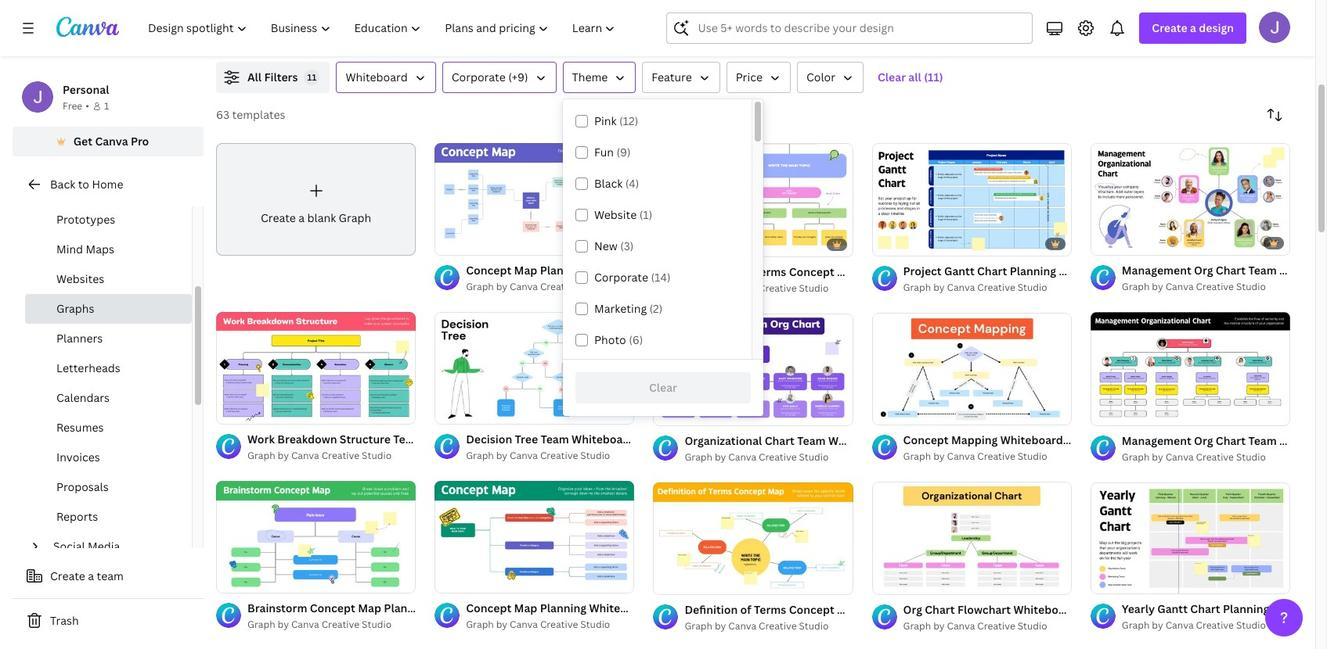 Task type: vqa. For each thing, say whether or not it's contained in the screenshot.
1st GROUP from the right
no



Task type: locate. For each thing, give the bounding box(es) containing it.
jacob simon image
[[1259, 12, 1290, 43]]

price button
[[726, 62, 791, 93]]

0 horizontal spatial whiteboard
[[346, 70, 408, 85]]

pink (12)
[[594, 114, 638, 128]]

by for org chart flowchart whiteboard in yellow pink spaced color blocks style image
[[933, 620, 945, 633]]

team
[[97, 569, 124, 584]]

63 templates
[[216, 107, 285, 122]]

definition of terms concept map planning whiteboard in yellow green red simple colorful style image
[[653, 483, 853, 595]]

graph by canva creative studio link for yearly gantt chart planning whiteboard in green yellow spaced color blocks style image
[[1122, 619, 1290, 634]]

1 horizontal spatial whiteboard
[[1000, 433, 1063, 448]]

corporate (+9)
[[452, 70, 528, 85]]

calendars
[[56, 391, 110, 406]]

create inside dropdown button
[[1152, 20, 1188, 35]]

(11)
[[924, 70, 943, 85]]

1 horizontal spatial create
[[261, 210, 296, 225]]

canva inside button
[[95, 134, 128, 149]]

whiteboard down top level navigation element
[[346, 70, 408, 85]]

studio for project gantt chart planning whiteboard in blue simple colorful style image
[[1018, 281, 1047, 295]]

black (4)
[[594, 176, 639, 191]]

graph by canva creative studio link for concept mapping whiteboard in orange purple basic style image on the right of the page
[[903, 450, 1072, 465]]

1
[[104, 99, 109, 113]]

(2)
[[649, 301, 663, 316]]

canva for org chart flowchart whiteboard in yellow pink spaced color blocks style image
[[947, 620, 975, 633]]

by for definition of terms concept map planning whiteboard in light blue pink green spaced color blocks style image
[[715, 282, 726, 295]]

create a blank graph link
[[216, 143, 416, 256]]

0 horizontal spatial a
[[88, 569, 94, 584]]

canva for yearly gantt chart planning whiteboard in green yellow spaced color blocks style image
[[1166, 620, 1194, 633]]

websites link
[[25, 265, 192, 294]]

graph by canva creative studio link for project gantt chart planning whiteboard in blue simple colorful style image
[[903, 281, 1072, 296]]

graph by canva creative studio for yearly gantt chart planning whiteboard in green yellow spaced color blocks style image
[[1122, 620, 1266, 633]]

concept map planning whiteboard in green blue modern professional style image
[[435, 481, 635, 594]]

create down social
[[50, 569, 85, 584]]

creative for the definition of terms concept map planning whiteboard in yellow green red simple colorful style image at bottom
[[759, 620, 797, 633]]

graph by canva creative studio link for organizational chart team whiteboard in royal purple pastel purple friendly professional style image
[[685, 450, 853, 466]]

graph by canva creative studio for definition of terms concept map planning whiteboard in light blue pink green spaced color blocks style image
[[685, 282, 829, 295]]

by for project gantt chart planning whiteboard in blue simple colorful style image
[[933, 281, 945, 295]]

1 vertical spatial clear
[[649, 381, 677, 395]]

1 horizontal spatial a
[[299, 210, 305, 225]]

by inside concept mapping whiteboard in orange purple basic style graph by canva creative studio
[[933, 450, 945, 464]]

a left blank
[[299, 210, 305, 225]]

style
[[1188, 433, 1216, 448]]

a left design
[[1190, 20, 1196, 35]]

whiteboard left in at the bottom of page
[[1000, 433, 1063, 448]]

definition of terms concept map planning whiteboard in light blue pink green spaced color blocks style image
[[653, 144, 853, 256]]

whiteboard
[[346, 70, 408, 85], [1000, 433, 1063, 448]]

graph by canva creative studio for concept map planning whiteboard in green blue modern professional style image
[[466, 618, 610, 632]]

0 vertical spatial whiteboard
[[346, 70, 408, 85]]

0 vertical spatial clear
[[878, 70, 906, 85]]

create a team
[[50, 569, 124, 584]]

get canva pro
[[73, 134, 149, 149]]

2 vertical spatial a
[[88, 569, 94, 584]]

theme
[[572, 70, 608, 85]]

clear inside clear 'button'
[[649, 381, 677, 395]]

None search field
[[667, 13, 1033, 44]]

creative for management org chart team whiteboard in black red green trendy sticker style image
[[1196, 451, 1234, 464]]

canva for 'work breakdown structure team whiteboard in red purple green trendy stickers style' image
[[291, 450, 319, 463]]

create inside 'link'
[[261, 210, 296, 225]]

corporate
[[452, 70, 506, 85], [594, 270, 648, 285]]

graph by canva creative studio link for management org chart team whiteboard in black red green trendy sticker style image
[[1122, 450, 1290, 466]]

corporate for corporate (+9)
[[452, 70, 506, 85]]

brainstorm concept map planning whiteboard in green purple blue simple colorful style image
[[216, 481, 416, 594]]

fun
[[594, 145, 614, 160]]

studio for brainstorm concept map planning whiteboard in green purple blue simple colorful style image
[[362, 619, 392, 632]]

calendars link
[[25, 384, 192, 413]]

graph
[[339, 210, 371, 225], [466, 280, 494, 294], [1122, 280, 1150, 294], [903, 281, 931, 295], [685, 282, 713, 295], [466, 449, 494, 463], [247, 450, 275, 463], [903, 450, 931, 464], [1122, 451, 1150, 464], [685, 451, 713, 464], [466, 618, 494, 632], [247, 619, 275, 632], [1122, 620, 1150, 633], [903, 620, 931, 633], [685, 620, 713, 633]]

1 vertical spatial whiteboard
[[1000, 433, 1063, 448]]

fun (9)
[[594, 145, 631, 160]]

1 vertical spatial a
[[299, 210, 305, 225]]

studio
[[580, 280, 610, 294], [1236, 280, 1266, 294], [1018, 281, 1047, 295], [799, 282, 829, 295], [580, 449, 610, 463], [362, 450, 392, 463], [1018, 450, 1047, 464], [1236, 451, 1266, 464], [799, 451, 829, 464], [580, 618, 610, 632], [362, 619, 392, 632], [1236, 620, 1266, 633], [1018, 620, 1047, 633], [799, 620, 829, 633]]

graph for project gantt chart planning whiteboard in blue simple colorful style image
[[903, 281, 931, 295]]

(3)
[[620, 239, 634, 254]]

concept map planning whiteboard in purple green modern professional style image
[[435, 143, 635, 255]]

management org chart team whiteboard in black red green trendy sticker style image
[[1091, 313, 1290, 425]]

(9)
[[617, 145, 631, 160]]

create a design button
[[1139, 13, 1246, 44]]

corporate up marketing
[[594, 270, 648, 285]]

create inside button
[[50, 569, 85, 584]]

orange
[[1078, 433, 1117, 448]]

(1)
[[639, 207, 652, 222]]

free •
[[63, 99, 89, 113]]

a for team
[[88, 569, 94, 584]]

2 vertical spatial create
[[50, 569, 85, 584]]

1 vertical spatial create
[[261, 210, 296, 225]]

create for create a design
[[1152, 20, 1188, 35]]

studio for the management org chart team whiteboard in blue green spaced color blocks style "image"
[[1236, 280, 1266, 294]]

to
[[78, 177, 89, 192]]

0 horizontal spatial corporate
[[452, 70, 506, 85]]

by for organizational chart team whiteboard in royal purple pastel purple friendly professional style image
[[715, 451, 726, 464]]

1 horizontal spatial clear
[[878, 70, 906, 85]]

yearly gantt chart planning whiteboard in green yellow spaced color blocks style image
[[1091, 482, 1290, 595]]

graph by canva creative studio for management org chart team whiteboard in black red green trendy sticker style image
[[1122, 451, 1266, 464]]

create
[[1152, 20, 1188, 35], [261, 210, 296, 225], [50, 569, 85, 584]]

a for blank
[[299, 210, 305, 225]]

studio for 'work breakdown structure team whiteboard in red purple green trendy stickers style' image
[[362, 450, 392, 463]]

1 horizontal spatial corporate
[[594, 270, 648, 285]]

create a design
[[1152, 20, 1234, 35]]

graphs
[[56, 301, 94, 316]]

back to home
[[50, 177, 123, 192]]

basic
[[1157, 433, 1186, 448]]

canva
[[95, 134, 128, 149], [510, 280, 538, 294], [1166, 280, 1194, 294], [947, 281, 975, 295], [728, 282, 756, 295], [510, 449, 538, 463], [291, 450, 319, 463], [947, 450, 975, 464], [1166, 451, 1194, 464], [728, 451, 756, 464], [510, 618, 538, 632], [291, 619, 319, 632], [1166, 620, 1194, 633], [947, 620, 975, 633], [728, 620, 756, 633]]

work breakdown structure team whiteboard in red purple green trendy stickers style image
[[216, 312, 416, 425]]

2 horizontal spatial a
[[1190, 20, 1196, 35]]

0 vertical spatial create
[[1152, 20, 1188, 35]]

graph by canva creative studio link for org chart flowchart whiteboard in yellow pink spaced color blocks style image
[[903, 619, 1072, 635]]

creative for 'work breakdown structure team whiteboard in red purple green trendy stickers style' image
[[322, 450, 360, 463]]

proposals
[[56, 480, 109, 495]]

graph by canva creative studio for brainstorm concept map planning whiteboard in green purple blue simple colorful style image
[[247, 619, 392, 632]]

mind maps
[[56, 242, 114, 257]]

studio for definition of terms concept map planning whiteboard in light blue pink green spaced color blocks style image
[[799, 282, 829, 295]]

graph for concept map planning whiteboard in green blue modern professional style image
[[466, 618, 494, 632]]

Search search field
[[698, 13, 1023, 43]]

get canva pro button
[[13, 127, 204, 157]]

a
[[1190, 20, 1196, 35], [299, 210, 305, 225], [88, 569, 94, 584]]

all
[[909, 70, 921, 85]]

studio for management org chart team whiteboard in black red green trendy sticker style image
[[1236, 451, 1266, 464]]

concept mapping whiteboard in orange purple basic style link
[[903, 432, 1216, 450]]

website
[[594, 207, 637, 222]]

corporate inside corporate (+9) "button"
[[452, 70, 506, 85]]

clear
[[878, 70, 906, 85], [649, 381, 677, 395]]

social
[[53, 539, 85, 554]]

a left team
[[88, 569, 94, 584]]

studio for yearly gantt chart planning whiteboard in green yellow spaced color blocks style image
[[1236, 620, 1266, 633]]

website (1)
[[594, 207, 652, 222]]

0 horizontal spatial clear
[[649, 381, 677, 395]]

1 vertical spatial corporate
[[594, 270, 648, 285]]

graph by canva creative studio link for definition of terms concept map planning whiteboard in light blue pink green spaced color blocks style image
[[685, 281, 853, 297]]

letterheads link
[[25, 354, 192, 384]]

corporate for corporate (14)
[[594, 270, 648, 285]]

prototypes
[[56, 212, 115, 227]]

studio inside concept mapping whiteboard in orange purple basic style graph by canva creative studio
[[1018, 450, 1047, 464]]

concept
[[903, 433, 949, 448]]

0 vertical spatial corporate
[[452, 70, 506, 85]]

2 horizontal spatial create
[[1152, 20, 1188, 35]]

graph by canva creative studio for project gantt chart planning whiteboard in blue simple colorful style image
[[903, 281, 1047, 295]]

letterheads
[[56, 361, 120, 376]]

a inside button
[[88, 569, 94, 584]]

resumes
[[56, 420, 104, 435]]

templates
[[232, 107, 285, 122]]

corporate left the '(+9)' at the left top of the page
[[452, 70, 506, 85]]

clear button
[[575, 373, 751, 404]]

a inside 'link'
[[299, 210, 305, 225]]

graph by canva creative studio link
[[466, 279, 635, 295], [1122, 279, 1290, 295], [903, 281, 1072, 296], [685, 281, 853, 297], [466, 448, 635, 464], [247, 449, 416, 464], [903, 450, 1072, 465], [1122, 450, 1290, 466], [685, 450, 853, 466], [466, 618, 635, 633], [247, 618, 416, 633], [1122, 619, 1290, 634], [903, 619, 1072, 635], [685, 619, 853, 635]]

(6)
[[629, 333, 643, 348]]

marketing (2)
[[594, 301, 663, 316]]

trash
[[50, 614, 79, 629]]

creative inside concept mapping whiteboard in orange purple basic style graph by canva creative studio
[[977, 450, 1015, 464]]

a inside dropdown button
[[1190, 20, 1196, 35]]

clear inside the clear all (11) 'button'
[[878, 70, 906, 85]]

0 vertical spatial a
[[1190, 20, 1196, 35]]

create left blank
[[261, 210, 296, 225]]

graph by canva creative studio for 'work breakdown structure team whiteboard in red purple green trendy stickers style' image
[[247, 450, 392, 463]]

in
[[1066, 433, 1076, 448]]

back to home link
[[13, 169, 204, 200]]

create a blank graph element
[[216, 143, 416, 256]]

0 horizontal spatial create
[[50, 569, 85, 584]]

canva for project gantt chart planning whiteboard in blue simple colorful style image
[[947, 281, 975, 295]]

all filters
[[247, 70, 298, 85]]

graph by canva creative studio
[[466, 280, 610, 294], [1122, 280, 1266, 294], [903, 281, 1047, 295], [685, 282, 829, 295], [466, 449, 610, 463], [247, 450, 392, 463], [1122, 451, 1266, 464], [685, 451, 829, 464], [466, 618, 610, 632], [247, 619, 392, 632], [1122, 620, 1266, 633], [903, 620, 1047, 633], [685, 620, 829, 633]]

create a team button
[[13, 561, 204, 593]]

resumes link
[[25, 413, 192, 443]]

creative
[[540, 280, 578, 294], [1196, 280, 1234, 294], [977, 281, 1015, 295], [759, 282, 797, 295], [540, 449, 578, 463], [322, 450, 360, 463], [977, 450, 1015, 464], [1196, 451, 1234, 464], [759, 451, 797, 464], [540, 618, 578, 632], [322, 619, 360, 632], [1196, 620, 1234, 633], [977, 620, 1015, 633], [759, 620, 797, 633]]

graph for 'work breakdown structure team whiteboard in red purple green trendy stickers style' image
[[247, 450, 275, 463]]

create left design
[[1152, 20, 1188, 35]]



Task type: describe. For each thing, give the bounding box(es) containing it.
creative for organizational chart team whiteboard in royal purple pastel purple friendly professional style image
[[759, 451, 797, 464]]

canva for management org chart team whiteboard in black red green trendy sticker style image
[[1166, 451, 1194, 464]]

(14)
[[651, 270, 671, 285]]

org chart flowchart whiteboard in yellow pink spaced color blocks style image
[[872, 483, 1072, 595]]

clear for clear
[[649, 381, 677, 395]]

create a blank graph
[[261, 210, 371, 225]]

•
[[86, 99, 89, 113]]

black
[[594, 176, 623, 191]]

concept mapping whiteboard in orange purple basic style image
[[872, 313, 1072, 426]]

price
[[736, 70, 763, 85]]

pro
[[131, 134, 149, 149]]

free
[[63, 99, 82, 113]]

graph for management org chart team whiteboard in black red green trendy sticker style image
[[1122, 451, 1150, 464]]

graph by canva creative studio link for the definition of terms concept map planning whiteboard in yellow green red simple colorful style image at bottom
[[685, 619, 853, 635]]

(12)
[[619, 114, 638, 128]]

creative for the management org chart team whiteboard in blue green spaced color blocks style "image"
[[1196, 280, 1234, 294]]

creative for project gantt chart planning whiteboard in blue simple colorful style image
[[977, 281, 1015, 295]]

(+9)
[[508, 70, 528, 85]]

feature
[[652, 70, 692, 85]]

creative for definition of terms concept map planning whiteboard in light blue pink green spaced color blocks style image
[[759, 282, 797, 295]]

canva for brainstorm concept map planning whiteboard in green purple blue simple colorful style image
[[291, 619, 319, 632]]

graph inside concept mapping whiteboard in orange purple basic style graph by canva creative studio
[[903, 450, 931, 464]]

by for the definition of terms concept map planning whiteboard in yellow green red simple colorful style image at bottom
[[715, 620, 726, 633]]

graph for yearly gantt chart planning whiteboard in green yellow spaced color blocks style image
[[1122, 620, 1150, 633]]

clear all (11) button
[[870, 62, 951, 93]]

marketing
[[594, 301, 647, 316]]

social media link
[[47, 532, 182, 562]]

planners link
[[25, 324, 192, 354]]

by for concept map planning whiteboard in green blue modern professional style image
[[496, 618, 507, 632]]

purple
[[1119, 433, 1155, 448]]

mind
[[56, 242, 83, 257]]

canva for organizational chart team whiteboard in royal purple pastel purple friendly professional style image
[[728, 451, 756, 464]]

whiteboard button
[[336, 62, 436, 93]]

canva for the definition of terms concept map planning whiteboard in yellow green red simple colorful style image at bottom
[[728, 620, 756, 633]]

new (3)
[[594, 239, 634, 254]]

back
[[50, 177, 75, 192]]

top level navigation element
[[138, 13, 629, 44]]

corporate (+9) button
[[442, 62, 556, 93]]

color button
[[797, 62, 864, 93]]

whiteboard inside button
[[346, 70, 408, 85]]

get
[[73, 134, 92, 149]]

graph by canva creative studio link for concept map planning whiteboard in green blue modern professional style image
[[466, 618, 635, 633]]

personal
[[63, 82, 109, 97]]

invoices
[[56, 450, 100, 465]]

63
[[216, 107, 230, 122]]

canva for the management org chart team whiteboard in blue green spaced color blocks style "image"
[[1166, 280, 1194, 294]]

all
[[247, 70, 262, 85]]

canva inside concept mapping whiteboard in orange purple basic style graph by canva creative studio
[[947, 450, 975, 464]]

graph by canva creative studio link for 'work breakdown structure team whiteboard in red purple green trendy stickers style' image
[[247, 449, 416, 464]]

by for management org chart team whiteboard in black red green trendy sticker style image
[[1152, 451, 1163, 464]]

a for design
[[1190, 20, 1196, 35]]

media
[[88, 539, 120, 554]]

Sort by button
[[1259, 99, 1290, 131]]

canva for definition of terms concept map planning whiteboard in light blue pink green spaced color blocks style image
[[728, 282, 756, 295]]

graph for the definition of terms concept map planning whiteboard in yellow green red simple colorful style image at bottom
[[685, 620, 713, 633]]

graph for definition of terms concept map planning whiteboard in light blue pink green spaced color blocks style image
[[685, 282, 713, 295]]

graph by canva creative studio link for the management org chart team whiteboard in blue green spaced color blocks style "image"
[[1122, 279, 1290, 295]]

graph for the management org chart team whiteboard in blue green spaced color blocks style "image"
[[1122, 280, 1150, 294]]

design
[[1199, 20, 1234, 35]]

pink
[[594, 114, 617, 128]]

trash link
[[13, 606, 204, 637]]

creative for concept map planning whiteboard in green blue modern professional style image
[[540, 618, 578, 632]]

studio for the definition of terms concept map planning whiteboard in yellow green red simple colorful style image at bottom
[[799, 620, 829, 633]]

project gantt chart planning whiteboard in blue simple colorful style image
[[872, 144, 1072, 256]]

graph by canva creative studio link for brainstorm concept map planning whiteboard in green purple blue simple colorful style image
[[247, 618, 416, 633]]

graphs template image
[[956, 0, 1290, 43]]

websites
[[56, 272, 104, 287]]

create for create a blank graph
[[261, 210, 296, 225]]

by for brainstorm concept map planning whiteboard in green purple blue simple colorful style image
[[278, 619, 289, 632]]

studio for concept map planning whiteboard in green blue modern professional style image
[[580, 618, 610, 632]]

reports link
[[25, 503, 192, 532]]

studio for org chart flowchart whiteboard in yellow pink spaced color blocks style image
[[1018, 620, 1047, 633]]

creative for yearly gantt chart planning whiteboard in green yellow spaced color blocks style image
[[1196, 620, 1234, 633]]

social media
[[53, 539, 120, 554]]

graph inside 'link'
[[339, 210, 371, 225]]

reports
[[56, 510, 98, 525]]

graph for organizational chart team whiteboard in royal purple pastel purple friendly professional style image
[[685, 451, 713, 464]]

proposals link
[[25, 473, 192, 503]]

graph by canva creative studio for the definition of terms concept map planning whiteboard in yellow green red simple colorful style image at bottom
[[685, 620, 829, 633]]

maps
[[86, 242, 114, 257]]

home
[[92, 177, 123, 192]]

graph for brainstorm concept map planning whiteboard in green purple blue simple colorful style image
[[247, 619, 275, 632]]

11
[[307, 71, 317, 83]]

graph for org chart flowchart whiteboard in yellow pink spaced color blocks style image
[[903, 620, 931, 633]]

decision tree team whiteboard in green blue yellow simple colorful style image
[[435, 312, 635, 424]]

by for the management org chart team whiteboard in blue green spaced color blocks style "image"
[[1152, 280, 1163, 294]]

graph by canva creative studio for organizational chart team whiteboard in royal purple pastel purple friendly professional style image
[[685, 451, 829, 464]]

graph by canva creative studio for the management org chart team whiteboard in blue green spaced color blocks style "image"
[[1122, 280, 1266, 294]]

theme button
[[563, 62, 636, 93]]

concept mapping whiteboard in orange purple basic style graph by canva creative studio
[[903, 433, 1216, 464]]

new
[[594, 239, 618, 254]]

by for yearly gantt chart planning whiteboard in green yellow spaced color blocks style image
[[1152, 620, 1163, 633]]

photo
[[594, 333, 626, 348]]

corporate (14)
[[594, 270, 671, 285]]

prototypes link
[[25, 205, 192, 235]]

feature button
[[642, 62, 720, 93]]

creative for brainstorm concept map planning whiteboard in green purple blue simple colorful style image
[[322, 619, 360, 632]]

by for 'work breakdown structure team whiteboard in red purple green trendy stickers style' image
[[278, 450, 289, 463]]

invoices link
[[25, 443, 192, 473]]

mind maps link
[[25, 235, 192, 265]]

photo (6)
[[594, 333, 643, 348]]

clear all (11)
[[878, 70, 943, 85]]

canva for concept map planning whiteboard in green blue modern professional style image
[[510, 618, 538, 632]]

create for create a team
[[50, 569, 85, 584]]

whiteboard inside concept mapping whiteboard in orange purple basic style graph by canva creative studio
[[1000, 433, 1063, 448]]

color
[[806, 70, 835, 85]]

creative for org chart flowchart whiteboard in yellow pink spaced color blocks style image
[[977, 620, 1015, 633]]

organizational chart team whiteboard in royal purple pastel purple friendly professional style image
[[653, 314, 853, 426]]

(4)
[[625, 176, 639, 191]]

mapping
[[951, 433, 998, 448]]

graph by canva creative studio for org chart flowchart whiteboard in yellow pink spaced color blocks style image
[[903, 620, 1047, 633]]

blank
[[307, 210, 336, 225]]

management org chart team whiteboard in blue green spaced color blocks style image
[[1091, 143, 1290, 255]]

planners
[[56, 331, 103, 346]]

clear for clear all (11)
[[878, 70, 906, 85]]

studio for organizational chart team whiteboard in royal purple pastel purple friendly professional style image
[[799, 451, 829, 464]]

11 filter options selected element
[[304, 70, 320, 85]]



